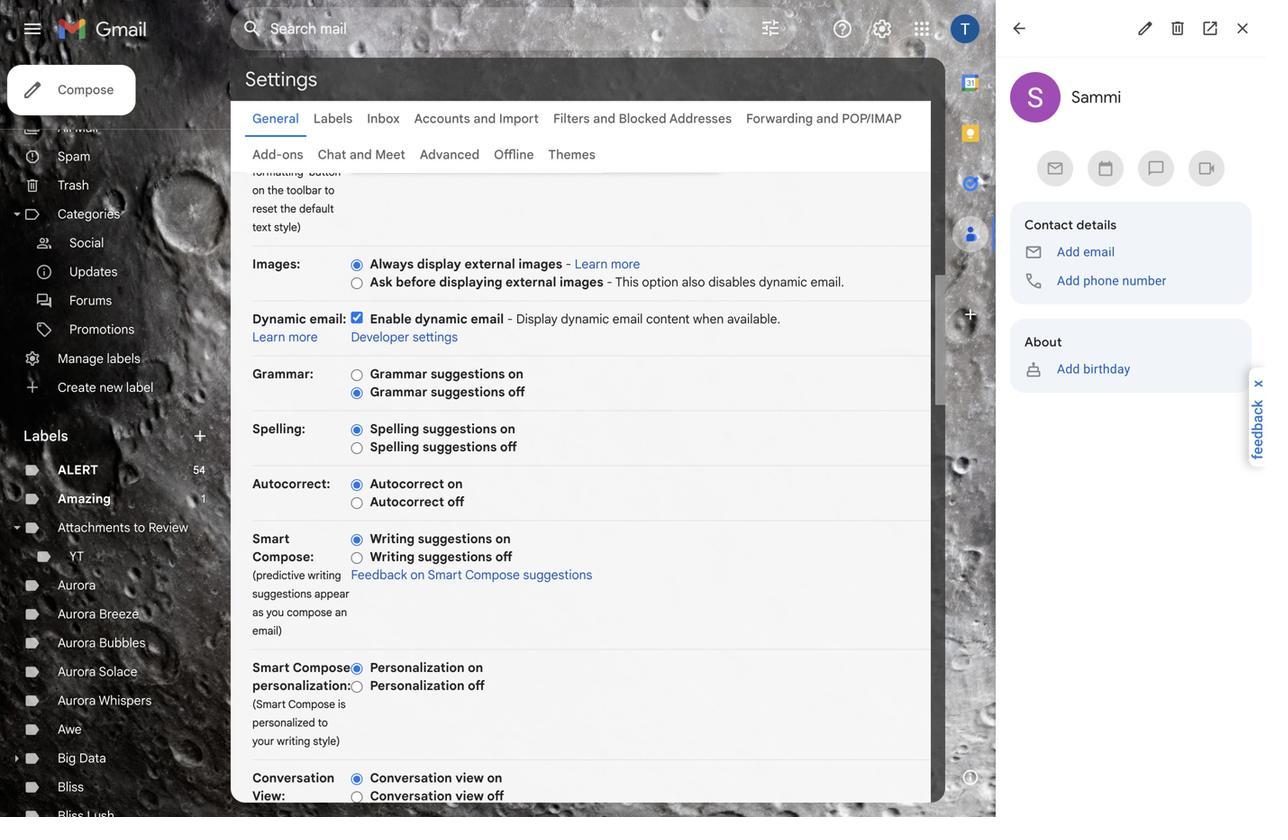 Task type: locate. For each thing, give the bounding box(es) containing it.
0 vertical spatial labels
[[314, 111, 353, 127]]

inbox
[[367, 111, 400, 127]]

side panel section
[[946, 58, 996, 803]]

writing up appear
[[308, 569, 341, 583]]

labels inside navigation
[[23, 427, 68, 445]]

0 vertical spatial -
[[566, 257, 572, 272]]

dynamic up the settings
[[415, 312, 468, 327]]

ons
[[282, 147, 304, 163]]

2 grammar from the top
[[370, 385, 428, 400]]

0 vertical spatial autocorrect
[[370, 477, 444, 492]]

style) down is
[[313, 735, 340, 749]]

1 personalization from the top
[[370, 660, 465, 676]]

addresses
[[670, 111, 732, 127]]

forums
[[69, 293, 112, 309]]

0 vertical spatial writing
[[370, 532, 415, 547]]

support image
[[832, 18, 854, 40]]

trash
[[58, 178, 89, 193]]

1
[[202, 493, 206, 506]]

1 horizontal spatial learn more link
[[575, 257, 641, 272]]

advanced search options image
[[753, 10, 789, 46]]

labels link
[[314, 111, 353, 127]]

1 vertical spatial personalization
[[370, 679, 465, 694]]

accounts
[[414, 111, 470, 127]]

the
[[278, 147, 294, 161], [268, 184, 284, 197], [280, 202, 297, 216]]

style)
[[274, 221, 301, 234], [313, 735, 340, 749]]

images
[[519, 257, 563, 272], [560, 275, 604, 290]]

personalization:
[[252, 679, 351, 694]]

aurora down yt
[[58, 578, 96, 594]]

your
[[252, 735, 274, 749]]

spelling suggestions on
[[370, 422, 516, 437]]

smart up the compose:
[[252, 532, 290, 547]]

conversation down conversation view on
[[370, 789, 452, 805]]

external
[[465, 257, 516, 272], [506, 275, 557, 290]]

aurora for aurora solace
[[58, 665, 96, 680]]

grammar right 'grammar suggestions off' radio
[[370, 385, 428, 400]]

1 view from the top
[[456, 771, 484, 787]]

2 personalization from the top
[[370, 679, 465, 694]]

1 horizontal spatial labels
[[314, 111, 353, 127]]

amazing link
[[58, 491, 111, 507]]

categories link
[[58, 206, 120, 222]]

0 vertical spatial smart
[[252, 532, 290, 547]]

the up formatting'
[[278, 147, 294, 161]]

1 spelling from the top
[[370, 422, 420, 437]]

aurora link
[[58, 578, 96, 594]]

2 writing from the top
[[370, 550, 415, 565]]

0 vertical spatial writing
[[308, 569, 341, 583]]

themes link
[[549, 147, 596, 163]]

and for accounts
[[474, 111, 496, 127]]

displaying
[[439, 275, 503, 290]]

and left the pop/imap
[[817, 111, 839, 127]]

1 email from the left
[[471, 312, 504, 327]]

more down dynamic
[[289, 330, 318, 345]]

solace
[[99, 665, 137, 680]]

aurora down aurora bubbles link
[[58, 665, 96, 680]]

1 aurora from the top
[[58, 578, 96, 594]]

aurora up awe link
[[58, 693, 96, 709]]

to down button
[[325, 184, 335, 197]]

awe
[[58, 722, 82, 738]]

autocorrect
[[370, 477, 444, 492], [370, 495, 444, 510]]

writing right writing suggestions on option
[[370, 532, 415, 547]]

1 horizontal spatial style)
[[313, 735, 340, 749]]

off down grammar suggestions on
[[508, 385, 526, 400]]

- left this
[[607, 275, 613, 290]]

0 horizontal spatial more
[[289, 330, 318, 345]]

1 horizontal spatial dynamic
[[561, 312, 610, 327]]

writing suggestions off
[[370, 550, 513, 565]]

view:
[[252, 789, 285, 805]]

settings image
[[872, 18, 894, 40]]

0 horizontal spatial style)
[[274, 221, 301, 234]]

1 vertical spatial the
[[268, 184, 284, 197]]

aurora down aurora 'link' at the left bottom
[[58, 607, 96, 623]]

images up "display" at top left
[[519, 257, 563, 272]]

smart down the writing suggestions off
[[428, 568, 462, 583]]

Grammar suggestions on radio
[[351, 369, 363, 382]]

0 vertical spatial grammar
[[370, 367, 428, 382]]

compose
[[58, 82, 114, 98], [465, 568, 520, 583], [293, 660, 351, 676], [288, 698, 335, 712]]

suggestions for grammar suggestions off
[[431, 385, 505, 400]]

chat and meet link
[[318, 147, 406, 163]]

style) inside 'smart compose personalization: (smart compose is personalized to your writing style)'
[[313, 735, 340, 749]]

view
[[456, 771, 484, 787], [456, 789, 484, 805]]

themes
[[549, 147, 596, 163]]

compose button
[[7, 65, 136, 115]]

1 vertical spatial to
[[134, 520, 145, 536]]

0 horizontal spatial learn more link
[[252, 330, 318, 345]]

categories
[[58, 206, 120, 222]]

all mail
[[58, 120, 98, 136]]

0 vertical spatial learn more link
[[575, 257, 641, 272]]

labels for labels link
[[314, 111, 353, 127]]

as
[[252, 606, 264, 620]]

and left import
[[474, 111, 496, 127]]

smart for smart compose personalization:
[[252, 660, 290, 676]]

on inside (use the 'remove formatting' button on the toolbar to reset the default text style)
[[252, 184, 265, 197]]

writing suggestions on
[[370, 532, 511, 547]]

email down this
[[613, 312, 643, 327]]

1 vertical spatial grammar
[[370, 385, 428, 400]]

spelling for spelling suggestions off
[[370, 440, 420, 455]]

Conversation view off radio
[[351, 791, 363, 805]]

Personalization off radio
[[351, 681, 363, 694]]

off down spelling suggestions on
[[500, 440, 517, 455]]

smart for smart compose:
[[252, 532, 290, 547]]

aurora for aurora 'link' at the left bottom
[[58, 578, 96, 594]]

advanced
[[420, 147, 480, 163]]

2 aurora from the top
[[58, 607, 96, 623]]

an
[[335, 606, 347, 620]]

off for spelling suggestions on
[[500, 440, 517, 455]]

off for conversation view on
[[487, 789, 504, 805]]

Writing suggestions off radio
[[351, 552, 363, 565]]

on up personalization off
[[468, 660, 483, 676]]

0 vertical spatial images
[[519, 257, 563, 272]]

email:
[[310, 312, 347, 327]]

dynamic
[[252, 312, 306, 327]]

'remove
[[297, 147, 339, 161]]

1 vertical spatial view
[[456, 789, 484, 805]]

personalization up personalization off
[[370, 660, 465, 676]]

writing up feedback
[[370, 550, 415, 565]]

enable
[[370, 312, 412, 327]]

view down conversation view on
[[456, 789, 484, 805]]

on up reset
[[252, 184, 265, 197]]

yt
[[69, 549, 84, 565]]

1 vertical spatial labels
[[23, 427, 68, 445]]

1 vertical spatial spelling
[[370, 440, 420, 455]]

learn more link down dynamic
[[252, 330, 318, 345]]

labels up 'chat'
[[314, 111, 353, 127]]

5 aurora from the top
[[58, 693, 96, 709]]

tab list
[[946, 58, 996, 753]]

1 vertical spatial learn
[[252, 330, 285, 345]]

to inside labels navigation
[[134, 520, 145, 536]]

add-ons
[[252, 147, 304, 163]]

conversation for conversation view on
[[370, 771, 452, 787]]

2 vertical spatial smart
[[252, 660, 290, 676]]

ask before displaying external images - this option also disables dynamic email.
[[370, 275, 845, 290]]

compose:
[[252, 550, 314, 565]]

2 vertical spatial to
[[318, 717, 328, 730]]

compose up mail
[[58, 82, 114, 98]]

spelling suggestions off
[[370, 440, 517, 455]]

review
[[149, 520, 188, 536]]

whispers
[[99, 693, 152, 709]]

aurora up aurora solace
[[58, 636, 96, 651]]

to inside 'smart compose personalization: (smart compose is personalized to your writing style)'
[[318, 717, 328, 730]]

accounts and import link
[[414, 111, 539, 127]]

1 vertical spatial style)
[[313, 735, 340, 749]]

off down conversation view on
[[487, 789, 504, 805]]

offline
[[494, 147, 534, 163]]

writing
[[308, 569, 341, 583], [277, 735, 311, 749]]

1 autocorrect from the top
[[370, 477, 444, 492]]

off up writing suggestions on
[[448, 495, 465, 510]]

to
[[325, 184, 335, 197], [134, 520, 145, 536], [318, 717, 328, 730]]

smart inside smart compose: (predictive writing suggestions appear as you compose an email)
[[252, 532, 290, 547]]

conversation up conversation view off
[[370, 771, 452, 787]]

compose up personalization:
[[293, 660, 351, 676]]

grammar
[[370, 367, 428, 382], [370, 385, 428, 400]]

smart up personalization:
[[252, 660, 290, 676]]

learn more link up ask before displaying external images - this option also disables dynamic email. on the top
[[575, 257, 641, 272]]

add-ons link
[[252, 147, 304, 163]]

the right reset
[[280, 202, 297, 216]]

view up conversation view off
[[456, 771, 484, 787]]

spelling right spelling suggestions off radio
[[370, 440, 420, 455]]

view for on
[[456, 771, 484, 787]]

more up this
[[611, 257, 641, 272]]

and for filters
[[593, 111, 616, 127]]

labels
[[314, 111, 353, 127], [23, 427, 68, 445]]

big data
[[58, 751, 106, 767]]

autocorrect down autocorrect on on the left of the page
[[370, 495, 444, 510]]

enable dynamic email - display dynamic email content when available. developer settings
[[351, 312, 781, 345]]

smart inside 'smart compose personalization: (smart compose is personalized to your writing style)'
[[252, 660, 290, 676]]

email down "displaying"
[[471, 312, 504, 327]]

0 vertical spatial to
[[325, 184, 335, 197]]

suggestions for spelling suggestions on
[[423, 422, 497, 437]]

external up "displaying"
[[465, 257, 516, 272]]

1 horizontal spatial learn
[[575, 257, 608, 272]]

1 vertical spatial -
[[607, 275, 613, 290]]

3 aurora from the top
[[58, 636, 96, 651]]

- up ask before displaying external images - this option also disables dynamic email. on the top
[[566, 257, 572, 272]]

to left review
[[134, 520, 145, 536]]

search mail image
[[236, 13, 269, 45]]

1 writing from the top
[[370, 532, 415, 547]]

0 horizontal spatial -
[[507, 312, 513, 327]]

labels navigation
[[0, 0, 231, 818]]

2 spelling from the top
[[370, 440, 420, 455]]

toolbar
[[287, 184, 322, 197]]

2 autocorrect from the top
[[370, 495, 444, 510]]

and for forwarding
[[817, 111, 839, 127]]

aurora whispers link
[[58, 693, 152, 709]]

filters and blocked addresses
[[554, 111, 732, 127]]

1 vertical spatial writing
[[277, 735, 311, 749]]

available.
[[728, 312, 781, 327]]

dynamic left email.
[[759, 275, 808, 290]]

learn down dynamic
[[252, 330, 285, 345]]

learn
[[575, 257, 608, 272], [252, 330, 285, 345]]

dynamic email: learn more
[[252, 312, 347, 345]]

compose down personalization:
[[288, 698, 335, 712]]

1 vertical spatial more
[[289, 330, 318, 345]]

images:
[[252, 257, 301, 272]]

learn up ask before displaying external images - this option also disables dynamic email. on the top
[[575, 257, 608, 272]]

0 vertical spatial personalization
[[370, 660, 465, 676]]

4 aurora from the top
[[58, 665, 96, 680]]

0 vertical spatial view
[[456, 771, 484, 787]]

alert
[[58, 463, 98, 478]]

attachments to review
[[58, 520, 188, 536]]

1 vertical spatial autocorrect
[[370, 495, 444, 510]]

0 vertical spatial spelling
[[370, 422, 420, 437]]

gmail image
[[58, 11, 156, 47]]

learn more link
[[575, 257, 641, 272], [252, 330, 318, 345]]

2 view from the top
[[456, 789, 484, 805]]

default
[[299, 202, 334, 216]]

- left "display" at top left
[[507, 312, 513, 327]]

grammar suggestions off
[[370, 385, 526, 400]]

writing for writing suggestions on
[[370, 532, 415, 547]]

images left this
[[560, 275, 604, 290]]

2 vertical spatial the
[[280, 202, 297, 216]]

0 vertical spatial more
[[611, 257, 641, 272]]

personalization for personalization on
[[370, 660, 465, 676]]

labels heading
[[23, 427, 191, 445]]

1 vertical spatial writing
[[370, 550, 415, 565]]

to right personalized
[[318, 717, 328, 730]]

suggestions inside smart compose: (predictive writing suggestions appear as you compose an email)
[[252, 588, 312, 601]]

more inside dynamic email: learn more
[[289, 330, 318, 345]]

off up feedback on smart compose suggestions link
[[496, 550, 513, 565]]

dynamic down ask before displaying external images - this option also disables dynamic email. on the top
[[561, 312, 610, 327]]

writing for writing suggestions off
[[370, 550, 415, 565]]

text
[[252, 221, 271, 234]]

style) right text
[[274, 221, 301, 234]]

conversation
[[252, 771, 335, 787], [370, 771, 452, 787], [370, 789, 452, 805]]

the down formatting'
[[268, 184, 284, 197]]

grammar down the developer settings link
[[370, 367, 428, 382]]

personalization down personalization on
[[370, 679, 465, 694]]

1 grammar from the top
[[370, 367, 428, 382]]

grammar for grammar suggestions off
[[370, 385, 428, 400]]

0 vertical spatial style)
[[274, 221, 301, 234]]

Personalization on radio
[[351, 663, 363, 676]]

and right filters
[[593, 111, 616, 127]]

autocorrect up autocorrect off
[[370, 477, 444, 492]]

0 horizontal spatial email
[[471, 312, 504, 327]]

2 vertical spatial -
[[507, 312, 513, 327]]

bliss
[[58, 780, 84, 796]]

aurora for aurora whispers
[[58, 693, 96, 709]]

external down always display external images - learn more
[[506, 275, 557, 290]]

None checkbox
[[351, 312, 363, 324]]

aurora for aurora breeze
[[58, 607, 96, 623]]

None search field
[[231, 7, 796, 50]]

(predictive
[[252, 569, 305, 583]]

0 horizontal spatial labels
[[23, 427, 68, 445]]

writing down personalized
[[277, 735, 311, 749]]

labels up alert
[[23, 427, 68, 445]]

filters
[[554, 111, 590, 127]]

spam link
[[58, 149, 90, 165]]

conversation up view:
[[252, 771, 335, 787]]

spelling right spelling suggestions on radio
[[370, 422, 420, 437]]

conversation for conversation view:
[[252, 771, 335, 787]]

bubbles
[[99, 636, 146, 651]]

aurora solace
[[58, 665, 137, 680]]

aurora bubbles link
[[58, 636, 146, 651]]

and right 'chat'
[[350, 147, 372, 163]]

0 horizontal spatial learn
[[252, 330, 285, 345]]

1 horizontal spatial email
[[613, 312, 643, 327]]

Always display external images radio
[[351, 259, 363, 272]]



Task type: describe. For each thing, give the bounding box(es) containing it.
conversation view off
[[370, 789, 504, 805]]

grammar:
[[252, 367, 314, 382]]

spelling for spelling suggestions on
[[370, 422, 420, 437]]

display
[[517, 312, 558, 327]]

social link
[[69, 235, 104, 251]]

data
[[79, 751, 106, 767]]

personalization for personalization off
[[370, 679, 465, 694]]

suggestions for spelling suggestions off
[[423, 440, 497, 455]]

1 vertical spatial learn more link
[[252, 330, 318, 345]]

you
[[266, 606, 284, 620]]

feedback on smart compose suggestions link
[[351, 568, 593, 583]]

forwarding and pop/imap link
[[747, 111, 902, 127]]

off for writing suggestions on
[[496, 550, 513, 565]]

settings
[[245, 67, 318, 92]]

(smart
[[252, 698, 286, 712]]

and for chat
[[350, 147, 372, 163]]

suggestions for writing suggestions on
[[418, 532, 492, 547]]

style) inside (use the 'remove formatting' button on the toolbar to reset the default text style)
[[274, 221, 301, 234]]

forwarding
[[747, 111, 814, 127]]

autocorrect off
[[370, 495, 465, 510]]

create
[[58, 380, 96, 396]]

appear
[[315, 588, 350, 601]]

autocorrect for autocorrect off
[[370, 495, 444, 510]]

manage labels link
[[58, 351, 140, 367]]

awe link
[[58, 722, 82, 738]]

Writing suggestions on radio
[[351, 534, 363, 547]]

option
[[642, 275, 679, 290]]

0 horizontal spatial dynamic
[[415, 312, 468, 327]]

1 horizontal spatial -
[[566, 257, 572, 272]]

grammar for grammar suggestions on
[[370, 367, 428, 382]]

add-
[[252, 147, 282, 163]]

writing inside 'smart compose personalization: (smart compose is personalized to your writing style)'
[[277, 735, 311, 749]]

conversation for conversation view off
[[370, 789, 452, 805]]

writing inside smart compose: (predictive writing suggestions appear as you compose an email)
[[308, 569, 341, 583]]

on up conversation view off
[[487, 771, 503, 787]]

0 vertical spatial the
[[278, 147, 294, 161]]

off down personalization on
[[468, 679, 485, 694]]

new
[[99, 380, 123, 396]]

always
[[370, 257, 414, 272]]

learn inside dynamic email: learn more
[[252, 330, 285, 345]]

filters and blocked addresses link
[[554, 111, 732, 127]]

all
[[58, 120, 72, 136]]

conversation view on
[[370, 771, 503, 787]]

- inside "enable dynamic email - display dynamic email content when available. developer settings"
[[507, 312, 513, 327]]

labels for the labels heading
[[23, 427, 68, 445]]

to inside (use the 'remove formatting' button on the toolbar to reset the default text style)
[[325, 184, 335, 197]]

chat and meet
[[318, 147, 406, 163]]

compose inside button
[[58, 82, 114, 98]]

1 horizontal spatial more
[[611, 257, 641, 272]]

smart compose: (predictive writing suggestions appear as you compose an email)
[[252, 532, 350, 638]]

chat
[[318, 147, 347, 163]]

forwarding and pop/imap
[[747, 111, 902, 127]]

general link
[[252, 111, 299, 127]]

attachments
[[58, 520, 130, 536]]

main menu image
[[22, 18, 43, 40]]

on down the writing suggestions off
[[411, 568, 425, 583]]

personalization off
[[370, 679, 485, 694]]

compose down the writing suggestions off
[[465, 568, 520, 583]]

updates link
[[69, 264, 118, 280]]

bliss link
[[58, 780, 84, 796]]

labels
[[107, 351, 140, 367]]

developer settings link
[[351, 330, 458, 345]]

aurora solace link
[[58, 665, 137, 680]]

mail
[[75, 120, 98, 136]]

autocorrect on
[[370, 477, 463, 492]]

personalized
[[252, 717, 315, 730]]

create new label link
[[58, 380, 154, 396]]

aurora whispers
[[58, 693, 152, 709]]

blocked
[[619, 111, 667, 127]]

on up feedback on smart compose suggestions link
[[496, 532, 511, 547]]

general
[[252, 111, 299, 127]]

aurora for aurora bubbles
[[58, 636, 96, 651]]

email)
[[252, 625, 282, 638]]

on down spelling suggestions off
[[448, 477, 463, 492]]

personalization on
[[370, 660, 483, 676]]

spelling:
[[252, 422, 306, 437]]

social
[[69, 235, 104, 251]]

1 vertical spatial external
[[506, 275, 557, 290]]

offline link
[[494, 147, 534, 163]]

promotions link
[[69, 322, 135, 338]]

spam
[[58, 149, 90, 165]]

create new label
[[58, 380, 154, 396]]

autocorrect for autocorrect on
[[370, 477, 444, 492]]

suggestions for grammar suggestions on
[[431, 367, 505, 382]]

feedback
[[351, 568, 407, 583]]

2 horizontal spatial -
[[607, 275, 613, 290]]

content
[[646, 312, 690, 327]]

grammar suggestions on
[[370, 367, 524, 382]]

Autocorrect on radio
[[351, 479, 363, 492]]

inbox link
[[367, 111, 400, 127]]

big data link
[[58, 751, 106, 767]]

aurora breeze
[[58, 607, 139, 623]]

Grammar suggestions off radio
[[351, 387, 363, 400]]

alert link
[[58, 463, 98, 478]]

off for grammar suggestions on
[[508, 385, 526, 400]]

aurora breeze link
[[58, 607, 139, 623]]

accounts and import
[[414, 111, 539, 127]]

button
[[309, 165, 341, 179]]

settings
[[413, 330, 458, 345]]

promotions
[[69, 322, 135, 338]]

2 horizontal spatial dynamic
[[759, 275, 808, 290]]

view for off
[[456, 789, 484, 805]]

reset
[[252, 202, 278, 216]]

Search mail text field
[[271, 20, 710, 38]]

Spelling suggestions on radio
[[351, 424, 363, 437]]

updates
[[69, 264, 118, 280]]

breeze
[[99, 607, 139, 623]]

Spelling suggestions off radio
[[351, 442, 363, 455]]

0 vertical spatial external
[[465, 257, 516, 272]]

suggestions for writing suggestions off
[[418, 550, 492, 565]]

this
[[616, 275, 639, 290]]

Conversation view on radio
[[351, 773, 363, 787]]

email.
[[811, 275, 845, 290]]

54
[[193, 464, 206, 477]]

2 email from the left
[[613, 312, 643, 327]]

developer
[[351, 330, 410, 345]]

on up spelling suggestions off
[[500, 422, 516, 437]]

0 vertical spatial learn
[[575, 257, 608, 272]]

1 vertical spatial images
[[560, 275, 604, 290]]

1 vertical spatial smart
[[428, 568, 462, 583]]

Ask before displaying external images radio
[[351, 277, 363, 290]]

on down "display" at top left
[[508, 367, 524, 382]]

Autocorrect off radio
[[351, 497, 363, 510]]



Task type: vqa. For each thing, say whether or not it's contained in the screenshot.
Advanced search options image
yes



